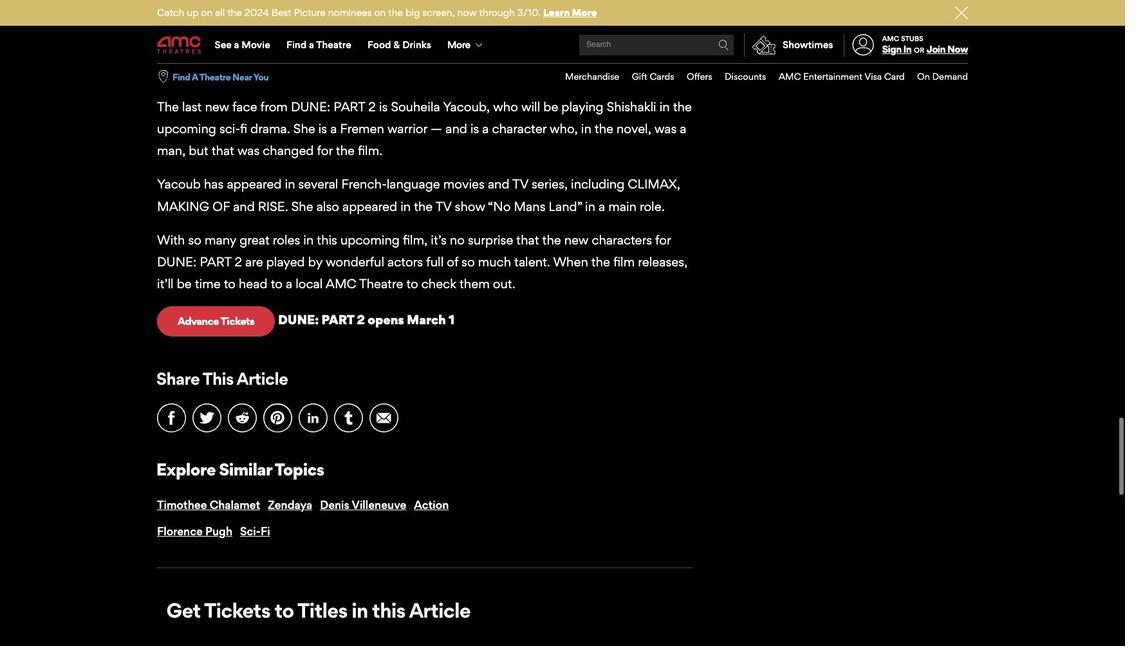 Task type: describe. For each thing, give the bounding box(es) containing it.
you
[[253, 71, 269, 82]]

explore similar topics
[[156, 459, 324, 480]]

part inside the last new face from dune: part 2 is souheila yacoub, who will be playing shishakli in the upcoming sci-fi drama. she is a fremen warrior — and is a character who, in the novel, was a man, but that was changed for the film.
[[334, 99, 365, 115]]

playing
[[562, 99, 604, 115]]

land"
[[549, 199, 582, 214]]

—
[[431, 121, 443, 137]]

a louis vuitton ambassador .
[[157, 17, 318, 32]]

learn more link
[[544, 6, 597, 19]]

3/10.
[[518, 6, 541, 19]]

yacoub has appeared in several french-language movies and tv series, including climax, making of and rise. she also appeared in the tv show "no mans land" in a main role.
[[157, 177, 681, 214]]

share
[[156, 368, 200, 389]]

cards
[[650, 71, 675, 82]]

that inside the last new face from dune: part 2 is souheila yacoub, who will be playing shishakli in the upcoming sci-fi drama. she is a fremen warrior — and is a character who, in the novel, was a man, but that was changed for the film.
[[212, 143, 234, 159]]

mans
[[514, 199, 546, 214]]

1 horizontal spatial was
[[655, 121, 677, 137]]

menu containing merchandise
[[553, 64, 969, 90]]

great
[[240, 232, 270, 248]]

2 vertical spatial 2
[[357, 313, 365, 328]]

similar
[[219, 459, 272, 480]]

it'll
[[157, 276, 174, 292]]

best
[[272, 6, 291, 19]]

through
[[479, 6, 515, 19]]

pugh
[[205, 525, 232, 538]]

upcoming inside with so many great roles in this upcoming film, it's no surprise that the new characters for dune: part 2 are played by wonderful actors full of so much talent. when the film releases, it'll be time to head to a local amc theatre to check them out.
[[341, 232, 400, 248]]

warrior
[[388, 121, 427, 137]]

this inside with so many great roles in this upcoming film, it's no surprise that the new characters for dune: part 2 are played by wonderful actors full of so much talent. when the film releases, it'll be time to head to a local amc theatre to check them out.
[[317, 232, 337, 248]]

0 horizontal spatial is
[[319, 121, 327, 137]]

she inside yacoub has appeared in several french-language movies and tv series, including climax, making of and rise. she also appeared in the tv show "no mans land" in a main role.
[[292, 199, 313, 214]]

search the AMC website text field
[[585, 40, 719, 50]]

a
[[192, 71, 198, 82]]

card
[[885, 71, 905, 82]]

1 vertical spatial was
[[238, 143, 260, 159]]

0 vertical spatial more
[[572, 6, 597, 19]]

a down yacoub,
[[483, 121, 489, 137]]

out.
[[493, 276, 516, 292]]

2 vertical spatial dune:
[[278, 313, 319, 328]]

that inside with so many great roles in this upcoming film, it's no surprise that the new characters for dune: part 2 are played by wonderful actors full of so much talent. when the film releases, it'll be time to head to a local amc theatre to check them out.
[[517, 232, 539, 248]]

.
[[315, 17, 318, 32]]

several
[[299, 177, 338, 192]]

sci-fi
[[240, 525, 270, 538]]

demand
[[933, 71, 969, 82]]

the up when
[[543, 232, 561, 248]]

timothee chalamet
[[157, 498, 260, 512]]

find for find a theatre
[[287, 39, 307, 51]]

advance tickets link
[[157, 307, 275, 337]]

sign in button
[[883, 43, 912, 55]]

2 horizontal spatial is
[[471, 121, 479, 137]]

1 on from the left
[[201, 6, 213, 19]]

opens
[[368, 313, 404, 328]]

catch up on all the 2024 best picture nominees on the big screen, now through 3/10. learn more
[[157, 6, 597, 19]]

a right "novel,"
[[680, 121, 687, 137]]

join
[[927, 43, 946, 55]]

screen,
[[423, 6, 455, 19]]

discounts link
[[713, 64, 767, 90]]

gift
[[632, 71, 648, 82]]

wonderful
[[326, 254, 385, 270]]

post on tumblr image
[[334, 404, 363, 433]]

to right time
[[224, 276, 236, 292]]

email image
[[370, 404, 399, 433]]

chalamet
[[210, 498, 260, 512]]

find a theatre near you button
[[173, 71, 269, 83]]

for inside the last new face from dune: part 2 is souheila yacoub, who will be playing shishakli in the upcoming sci-fi drama. she is a fremen warrior — and is a character who, in the novel, was a man, but that was changed for the film.
[[317, 143, 333, 159]]

discounts
[[725, 71, 767, 82]]

share this article
[[156, 368, 288, 389]]

nominees
[[328, 6, 372, 19]]

sign
[[883, 43, 902, 55]]

find for find a theatre near you
[[173, 71, 190, 82]]

more button
[[439, 27, 493, 63]]

yacoub inside yacoub has appeared in several french-language movies and tv series, including climax, making of and rise. she also appeared in the tv show "no mans land" in a main role.
[[157, 177, 201, 192]]

pin on pinterest image
[[263, 404, 292, 433]]

will
[[522, 99, 540, 115]]

in down including
[[585, 199, 596, 214]]

souheila inside the last new face from dune: part 2 is souheila yacoub, who will be playing shishakli in the upcoming sci-fi drama. she is a fremen warrior — and is a character who, in the novel, was a man, but that was changed for the film.
[[391, 99, 440, 115]]

offers
[[687, 71, 713, 82]]

to down actors
[[407, 276, 418, 292]]

find a theatre link
[[278, 27, 360, 63]]

amc entertainment visa card link
[[767, 64, 905, 90]]

changed
[[263, 143, 314, 159]]

tickets for advance
[[221, 315, 255, 328]]

near
[[233, 71, 252, 82]]

film,
[[403, 232, 428, 248]]

timothee chalamet link
[[157, 494, 264, 517]]

"no
[[488, 199, 511, 214]]

florence pugh link
[[157, 521, 236, 543]]

the left film.
[[336, 143, 355, 159]]

who
[[493, 99, 518, 115]]

or
[[914, 46, 925, 55]]

movie
[[242, 39, 270, 51]]

french-
[[342, 177, 387, 192]]

amc entertainment visa card
[[779, 71, 905, 82]]

the left "novel,"
[[595, 121, 614, 137]]

(shishakli)
[[366, 46, 497, 80]]

up
[[187, 6, 199, 19]]

amc stubs sign in or join now
[[883, 34, 969, 55]]

zendaya
[[268, 498, 312, 512]]

stubs
[[902, 34, 924, 43]]

a down picture
[[309, 39, 314, 51]]

be inside the last new face from dune: part 2 is souheila yacoub, who will be playing shishakli in the upcoming sci-fi drama. she is a fremen warrior — and is a character who, in the novel, was a man, but that was changed for the film.
[[544, 99, 559, 115]]

gift cards link
[[620, 64, 675, 90]]

0 vertical spatial yacoub
[[268, 46, 361, 80]]

1 vertical spatial article
[[409, 598, 471, 623]]

1 horizontal spatial this
[[372, 598, 406, 623]]

all
[[215, 6, 225, 19]]

much
[[478, 254, 511, 270]]

character
[[492, 121, 547, 137]]

see a movie
[[215, 39, 270, 51]]

in down language
[[401, 199, 411, 214]]

zendaya link
[[268, 494, 316, 517]]

last
[[182, 99, 202, 115]]

louis
[[167, 17, 197, 32]]

releases,
[[638, 254, 688, 270]]

2024
[[245, 6, 269, 19]]

cookie consent banner dialog
[[0, 612, 1126, 647]]

merchandise link
[[553, 64, 620, 90]]

dune: inside with so many great roles in this upcoming film, it's no surprise that the new characters for dune: part 2 are played by wonderful actors full of so much talent. when the film releases, it'll be time to head to a local amc theatre to check them out.
[[157, 254, 197, 270]]

find a theatre near you
[[173, 71, 269, 82]]

villeneuve
[[352, 498, 407, 512]]

a right see
[[234, 39, 239, 51]]

head
[[239, 276, 268, 292]]

&
[[394, 39, 400, 51]]

new inside the last new face from dune: part 2 is souheila yacoub, who will be playing shishakli in the upcoming sci-fi drama. she is a fremen warrior — and is a character who, in the novel, was a man, but that was changed for the film.
[[205, 99, 229, 115]]

explore
[[156, 459, 216, 480]]

be inside with so many great roles in this upcoming film, it's no surprise that the new characters for dune: part 2 are played by wonderful actors full of so much talent. when the film releases, it'll be time to head to a local amc theatre to check them out.
[[177, 276, 192, 292]]

submit search icon image
[[719, 40, 729, 50]]

gift cards
[[632, 71, 675, 82]]

part inside with so many great roles in this upcoming film, it's no surprise that the new characters for dune: part 2 are played by wonderful actors full of so much talent. when the film releases, it'll be time to head to a local amc theatre to check them out.
[[200, 254, 231, 270]]



Task type: locate. For each thing, give the bounding box(es) containing it.
for inside with so many great roles in this upcoming film, it's no surprise that the new characters for dune: part 2 are played by wonderful actors full of so much talent. when the film releases, it'll be time to head to a local amc theatre to check them out.
[[656, 232, 671, 248]]

1 vertical spatial this
[[372, 598, 406, 623]]

the left film
[[592, 254, 610, 270]]

so right of
[[462, 254, 475, 270]]

for up the releases,
[[656, 232, 671, 248]]

she inside the last new face from dune: part 2 is souheila yacoub, who will be playing shishakli in the upcoming sci-fi drama. she is a fremen warrior — and is a character who, in the novel, was a man, but that was changed for the film.
[[294, 121, 315, 137]]

1 horizontal spatial tv
[[513, 177, 529, 192]]

join now button
[[927, 43, 969, 55]]

1 vertical spatial find
[[173, 71, 190, 82]]

1 horizontal spatial so
[[462, 254, 475, 270]]

a inside with so many great roles in this upcoming film, it's no surprise that the new characters for dune: part 2 are played by wonderful actors full of so much talent. when the film releases, it'll be time to head to a local amc theatre to check them out.
[[286, 276, 293, 292]]

part up fremen on the left of page
[[334, 99, 365, 115]]

in up rise.
[[285, 177, 295, 192]]

the down language
[[414, 199, 433, 214]]

new up when
[[565, 232, 589, 248]]

a inside yacoub has appeared in several french-language movies and tv series, including climax, making of and rise. she also appeared in the tv show "no mans land" in a main role.
[[599, 199, 605, 214]]

is left fremen on the left of page
[[319, 121, 327, 137]]

2 inside with so many great roles in this upcoming film, it's no surprise that the new characters for dune: part 2 are played by wonderful actors full of so much talent. when the film releases, it'll be time to head to a local amc theatre to check them out.
[[235, 254, 242, 270]]

2 vertical spatial and
[[233, 199, 255, 214]]

1 vertical spatial part
[[200, 254, 231, 270]]

1 horizontal spatial that
[[517, 232, 539, 248]]

1 horizontal spatial upcoming
[[341, 232, 400, 248]]

0 horizontal spatial souheila
[[156, 46, 264, 80]]

be right it'll
[[177, 276, 192, 292]]

souheila yacoub (shishakli)
[[156, 46, 497, 80]]

2 on from the left
[[374, 6, 386, 19]]

2 vertical spatial part
[[322, 313, 354, 328]]

0 horizontal spatial that
[[212, 143, 234, 159]]

1 vertical spatial so
[[462, 254, 475, 270]]

theatre inside find a theatre near you button
[[199, 71, 231, 82]]

to left titles
[[274, 598, 294, 623]]

0 horizontal spatial theatre
[[199, 71, 231, 82]]

1 horizontal spatial new
[[565, 232, 589, 248]]

main
[[609, 199, 637, 214]]

time
[[195, 276, 221, 292]]

and right of
[[233, 199, 255, 214]]

the last new face from dune: part 2 is souheila yacoub, who will be playing shishakli in the upcoming sci-fi drama. she is a fremen warrior — and is a character who, in the novel, was a man, but that was changed for the film.
[[157, 99, 692, 159]]

0 horizontal spatial be
[[177, 276, 192, 292]]

from
[[261, 99, 288, 115]]

0 horizontal spatial new
[[205, 99, 229, 115]]

find left a
[[173, 71, 190, 82]]

a left main
[[599, 199, 605, 214]]

0 horizontal spatial find
[[173, 71, 190, 82]]

new right last
[[205, 99, 229, 115]]

user profile image
[[846, 34, 882, 56]]

a left the louis at the left
[[157, 17, 164, 32]]

a
[[157, 17, 164, 32], [234, 39, 239, 51], [309, 39, 314, 51], [330, 121, 337, 137], [483, 121, 489, 137], [680, 121, 687, 137], [599, 199, 605, 214], [286, 276, 293, 292]]

1 vertical spatial for
[[656, 232, 671, 248]]

amc logo image
[[157, 36, 202, 54], [157, 36, 202, 54]]

merchandise
[[565, 71, 620, 82]]

0 vertical spatial so
[[188, 232, 202, 248]]

sign in or join amc stubs element
[[844, 27, 969, 63]]

find inside button
[[173, 71, 190, 82]]

is up fremen on the left of page
[[379, 99, 388, 115]]

a left fremen on the left of page
[[330, 121, 337, 137]]

was right "novel,"
[[655, 121, 677, 137]]

in
[[904, 43, 912, 55]]

she
[[294, 121, 315, 137], [292, 199, 313, 214]]

appeared
[[227, 177, 282, 192], [343, 199, 397, 214]]

0 horizontal spatial article
[[237, 368, 288, 389]]

visa
[[865, 71, 882, 82]]

1 horizontal spatial and
[[446, 121, 467, 137]]

find inside menu
[[287, 39, 307, 51]]

1 vertical spatial be
[[177, 276, 192, 292]]

theatre
[[316, 39, 351, 51], [199, 71, 231, 82], [359, 276, 403, 292]]

of
[[447, 254, 459, 270]]

theatre right a
[[199, 71, 231, 82]]

1 vertical spatial 2
[[235, 254, 242, 270]]

1 horizontal spatial on
[[374, 6, 386, 19]]

tv up mans
[[513, 177, 529, 192]]

2 horizontal spatial 2
[[369, 99, 376, 115]]

tickets for get
[[204, 598, 270, 623]]

denis
[[320, 498, 350, 512]]

1 vertical spatial appeared
[[343, 199, 397, 214]]

and inside the last new face from dune: part 2 is souheila yacoub, who will be playing shishakli in the upcoming sci-fi drama. she is a fremen warrior — and is a character who, in the novel, was a man, but that was changed for the film.
[[446, 121, 467, 137]]

part down local
[[322, 313, 354, 328]]

local
[[296, 276, 323, 292]]

she left "also"
[[292, 199, 313, 214]]

1 horizontal spatial more
[[572, 6, 597, 19]]

that
[[212, 143, 234, 159], [517, 232, 539, 248]]

amc for visa
[[779, 71, 801, 82]]

0 horizontal spatial so
[[188, 232, 202, 248]]

1 horizontal spatial is
[[379, 99, 388, 115]]

is down yacoub,
[[471, 121, 479, 137]]

share on linkedin image
[[299, 404, 328, 433]]

amc inside with so many great roles in this upcoming film, it's no surprise that the new characters for dune: part 2 are played by wonderful actors full of so much talent. when the film releases, it'll be time to head to a local amc theatre to check them out.
[[326, 276, 357, 292]]

yacoub down '.'
[[268, 46, 361, 80]]

1 vertical spatial tv
[[436, 199, 452, 214]]

find
[[287, 39, 307, 51], [173, 71, 190, 82]]

1 vertical spatial souheila
[[391, 99, 440, 115]]

be
[[544, 99, 559, 115], [177, 276, 192, 292]]

0 vertical spatial menu
[[157, 27, 969, 63]]

1 horizontal spatial be
[[544, 99, 559, 115]]

was
[[655, 121, 677, 137], [238, 143, 260, 159]]

now
[[948, 43, 969, 55]]

tickets
[[221, 315, 255, 328], [204, 598, 270, 623]]

in right the roles
[[304, 232, 314, 248]]

0 horizontal spatial tv
[[436, 199, 452, 214]]

1 horizontal spatial 2
[[357, 313, 365, 328]]

2 vertical spatial theatre
[[359, 276, 403, 292]]

more right learn at the top
[[572, 6, 597, 19]]

menu
[[157, 27, 969, 63], [553, 64, 969, 90]]

in right titles
[[352, 598, 368, 623]]

1 vertical spatial theatre
[[199, 71, 231, 82]]

get tickets to titles in this article
[[167, 598, 471, 623]]

0 horizontal spatial this
[[317, 232, 337, 248]]

0 vertical spatial find
[[287, 39, 307, 51]]

florence pugh
[[157, 525, 232, 538]]

theatre down '.'
[[316, 39, 351, 51]]

0 horizontal spatial was
[[238, 143, 260, 159]]

to right head in the left of the page
[[271, 276, 283, 292]]

on demand
[[918, 71, 969, 82]]

on
[[918, 71, 931, 82]]

2 horizontal spatial and
[[488, 177, 510, 192]]

1 vertical spatial menu
[[553, 64, 969, 90]]

0 vertical spatial she
[[294, 121, 315, 137]]

surprise
[[468, 232, 513, 248]]

0 horizontal spatial more
[[448, 39, 470, 51]]

are
[[245, 254, 263, 270]]

0 vertical spatial souheila
[[156, 46, 264, 80]]

0 vertical spatial tv
[[513, 177, 529, 192]]

amc for sign
[[883, 34, 900, 43]]

2 horizontal spatial theatre
[[359, 276, 403, 292]]

1 vertical spatial yacoub
[[157, 177, 201, 192]]

1 horizontal spatial theatre
[[316, 39, 351, 51]]

series,
[[532, 177, 568, 192]]

dune: part 2 opens march 1
[[278, 313, 455, 328]]

showtimes
[[783, 39, 834, 51]]

yacoub up the making
[[157, 177, 201, 192]]

1 vertical spatial that
[[517, 232, 539, 248]]

upcoming down last
[[157, 121, 216, 137]]

post on reddit image
[[228, 404, 257, 433]]

action
[[414, 498, 449, 512]]

0 vertical spatial new
[[205, 99, 229, 115]]

dune: down with
[[157, 254, 197, 270]]

big
[[406, 6, 420, 19]]

0 vertical spatial that
[[212, 143, 234, 159]]

tv left show
[[436, 199, 452, 214]]

ambassador
[[245, 17, 315, 32]]

more down now
[[448, 39, 470, 51]]

theatre for a
[[199, 71, 231, 82]]

climax,
[[628, 177, 681, 192]]

sci-fi link
[[240, 521, 274, 543]]

showtimes image
[[745, 33, 783, 57]]

that down the sci-
[[212, 143, 234, 159]]

for
[[317, 143, 333, 159], [656, 232, 671, 248]]

novel,
[[617, 121, 652, 137]]

0 horizontal spatial appeared
[[227, 177, 282, 192]]

2 left opens
[[357, 313, 365, 328]]

shishakli
[[607, 99, 657, 115]]

on right nominees
[[374, 6, 386, 19]]

theatre down actors
[[359, 276, 403, 292]]

article
[[237, 368, 288, 389], [409, 598, 471, 623]]

1 vertical spatial dune:
[[157, 254, 197, 270]]

the right the all
[[227, 6, 242, 19]]

amc
[[883, 34, 900, 43], [779, 71, 801, 82], [326, 276, 357, 292]]

in down cards
[[660, 99, 670, 115]]

a left local
[[286, 276, 293, 292]]

tickets right advance
[[221, 315, 255, 328]]

1 vertical spatial more
[[448, 39, 470, 51]]

when
[[553, 254, 588, 270]]

now
[[458, 6, 477, 19]]

2 horizontal spatial amc
[[883, 34, 900, 43]]

1 vertical spatial she
[[292, 199, 313, 214]]

0 horizontal spatial upcoming
[[157, 121, 216, 137]]

1 horizontal spatial article
[[409, 598, 471, 623]]

0 vertical spatial upcoming
[[157, 121, 216, 137]]

1 vertical spatial upcoming
[[341, 232, 400, 248]]

menu containing more
[[157, 27, 969, 63]]

1 vertical spatial and
[[488, 177, 510, 192]]

a louis vuitton ambassador link
[[157, 17, 315, 32]]

of
[[213, 199, 230, 214]]

0 horizontal spatial yacoub
[[157, 177, 201, 192]]

the inside yacoub has appeared in several french-language movies and tv series, including climax, making of and rise. she also appeared in the tv show "no mans land" in a main role.
[[414, 199, 433, 214]]

new inside with so many great roles in this upcoming film, it's no surprise that the new characters for dune: part 2 are played by wonderful actors full of so much talent. when the film releases, it'll be time to head to a local amc theatre to check them out.
[[565, 232, 589, 248]]

this
[[317, 232, 337, 248], [372, 598, 406, 623]]

part down many
[[200, 254, 231, 270]]

2 inside the last new face from dune: part 2 is souheila yacoub, who will be playing shishakli in the upcoming sci-fi drama. she is a fremen warrior — and is a character who, in the novel, was a man, but that was changed for the film.
[[369, 99, 376, 115]]

0 horizontal spatial and
[[233, 199, 255, 214]]

amc down wonderful
[[326, 276, 357, 292]]

amc inside amc stubs sign in or join now
[[883, 34, 900, 43]]

1 vertical spatial amc
[[779, 71, 801, 82]]

denis villeneuve
[[320, 498, 407, 512]]

check
[[422, 276, 457, 292]]

amc down showtimes link
[[779, 71, 801, 82]]

1 horizontal spatial souheila
[[391, 99, 440, 115]]

theatre inside find a theatre link
[[316, 39, 351, 51]]

0 vertical spatial 2
[[369, 99, 376, 115]]

and up "no
[[488, 177, 510, 192]]

1 horizontal spatial find
[[287, 39, 307, 51]]

0 vertical spatial tickets
[[221, 315, 255, 328]]

0 vertical spatial this
[[317, 232, 337, 248]]

0 horizontal spatial for
[[317, 143, 333, 159]]

0 vertical spatial theatre
[[316, 39, 351, 51]]

0 vertical spatial was
[[655, 121, 677, 137]]

food
[[368, 39, 391, 51]]

2 up fremen on the left of page
[[369, 99, 376, 115]]

sci-
[[240, 525, 261, 538]]

also
[[317, 199, 339, 214]]

the down offers link
[[673, 99, 692, 115]]

more inside button
[[448, 39, 470, 51]]

dune: down local
[[278, 313, 319, 328]]

0 vertical spatial dune:
[[291, 99, 331, 115]]

in inside with so many great roles in this upcoming film, it's no surprise that the new characters for dune: part 2 are played by wonderful actors full of so much talent. when the film releases, it'll be time to head to a local amc theatre to check them out.
[[304, 232, 314, 248]]

upcoming inside the last new face from dune: part 2 is souheila yacoub, who will be playing shishakli in the upcoming sci-fi drama. she is a fremen warrior — and is a character who, in the novel, was a man, but that was changed for the film.
[[157, 121, 216, 137]]

vuitton
[[200, 17, 242, 32]]

that up the talent. on the left
[[517, 232, 539, 248]]

find down ambassador
[[287, 39, 307, 51]]

appeared up rise.
[[227, 177, 282, 192]]

florence
[[157, 525, 203, 538]]

theatre inside with so many great roles in this upcoming film, it's no surprise that the new characters for dune: part 2 are played by wonderful actors full of so much talent. when the film releases, it'll be time to head to a local amc theatre to check them out.
[[359, 276, 403, 292]]

fi
[[240, 121, 247, 137]]

theatre for a
[[316, 39, 351, 51]]

menu down learn at the top
[[157, 27, 969, 63]]

menu down "showtimes" image on the right top of the page
[[553, 64, 969, 90]]

sci-
[[220, 121, 240, 137]]

0 vertical spatial appeared
[[227, 177, 282, 192]]

was down fi
[[238, 143, 260, 159]]

advance
[[178, 315, 219, 328]]

2 vertical spatial amc
[[326, 276, 357, 292]]

be right will
[[544, 99, 559, 115]]

who,
[[550, 121, 578, 137]]

in
[[660, 99, 670, 115], [581, 121, 592, 137], [285, 177, 295, 192], [401, 199, 411, 214], [585, 199, 596, 214], [304, 232, 314, 248], [352, 598, 368, 623]]

and right —
[[446, 121, 467, 137]]

1 vertical spatial tickets
[[204, 598, 270, 623]]

no
[[450, 232, 465, 248]]

0 vertical spatial be
[[544, 99, 559, 115]]

1 vertical spatial new
[[565, 232, 589, 248]]

1 horizontal spatial amc
[[779, 71, 801, 82]]

0 horizontal spatial on
[[201, 6, 213, 19]]

upcoming up wonderful
[[341, 232, 400, 248]]

is
[[379, 99, 388, 115], [319, 121, 327, 137], [471, 121, 479, 137]]

in down playing
[[581, 121, 592, 137]]

0 vertical spatial for
[[317, 143, 333, 159]]

0 horizontal spatial 2
[[235, 254, 242, 270]]

appeared down french- at the left top
[[343, 199, 397, 214]]

1 horizontal spatial appeared
[[343, 199, 397, 214]]

0 horizontal spatial amc
[[326, 276, 357, 292]]

the left big
[[389, 6, 403, 19]]

dune: inside the last new face from dune: part 2 is souheila yacoub, who will be playing shishakli in the upcoming sci-fi drama. she is a fremen warrior — and is a character who, in the novel, was a man, but that was changed for the film.
[[291, 99, 331, 115]]

for up several
[[317, 143, 333, 159]]

on demand link
[[905, 64, 969, 90]]

food & drinks
[[368, 39, 431, 51]]

with
[[157, 232, 185, 248]]

them
[[460, 276, 490, 292]]

1 horizontal spatial yacoub
[[268, 46, 361, 80]]

0 vertical spatial article
[[237, 368, 288, 389]]

role.
[[640, 199, 665, 214]]

0 vertical spatial part
[[334, 99, 365, 115]]

march
[[407, 313, 446, 328]]

0 vertical spatial amc
[[883, 34, 900, 43]]

2 left the are
[[235, 254, 242, 270]]

0 vertical spatial and
[[446, 121, 467, 137]]

dune: right from
[[291, 99, 331, 115]]

by
[[308, 254, 323, 270]]

movies
[[444, 177, 485, 192]]

1 horizontal spatial for
[[656, 232, 671, 248]]

on left the all
[[201, 6, 213, 19]]

so
[[188, 232, 202, 248], [462, 254, 475, 270]]

but
[[189, 143, 208, 159]]

1
[[449, 313, 455, 328]]

tickets right 'get'
[[204, 598, 270, 623]]

talent.
[[515, 254, 550, 270]]

entertainment
[[804, 71, 863, 82]]

amc up sign
[[883, 34, 900, 43]]

so right with
[[188, 232, 202, 248]]

she up changed
[[294, 121, 315, 137]]



Task type: vqa. For each thing, say whether or not it's contained in the screenshot.
Louis
yes



